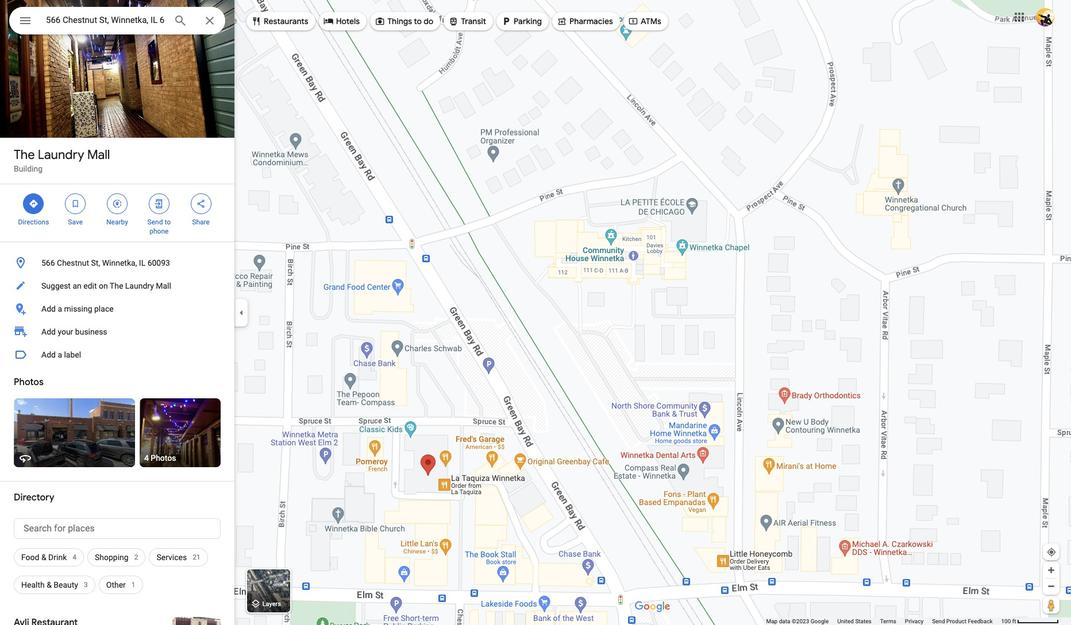 Task type: vqa. For each thing, say whether or not it's contained in the screenshot.
'Vanowen' within The Suggest An Edit On 22103 Vanowen St button
no



Task type: describe. For each thing, give the bounding box(es) containing it.
the inside the laundry mall building
[[14, 147, 35, 163]]

parking
[[514, 16, 542, 26]]

 transit
[[448, 15, 486, 28]]

your
[[58, 328, 73, 337]]

footer inside google maps element
[[766, 618, 1001, 626]]


[[501, 15, 512, 28]]

4 photos button
[[140, 399, 221, 468]]

566
[[41, 259, 55, 268]]

 pharmacies
[[557, 15, 613, 28]]

atms
[[641, 16, 661, 26]]

show your location image
[[1047, 548, 1057, 558]]

566 Chestnut St, Winnetka, IL 60093 field
[[9, 7, 225, 34]]

services
[[157, 553, 187, 563]]

21
[[193, 554, 200, 562]]

health & beauty 3
[[21, 581, 88, 590]]

2
[[134, 554, 138, 562]]

terms
[[880, 619, 897, 625]]

 atms
[[628, 15, 661, 28]]


[[18, 13, 32, 29]]

add for add a missing place
[[41, 305, 56, 314]]

business
[[75, 328, 107, 337]]

united states button
[[838, 618, 872, 626]]

& for beauty
[[47, 581, 52, 590]]

directions
[[18, 218, 49, 226]]

il
[[139, 259, 146, 268]]

add a label button
[[0, 344, 235, 367]]

60093
[[148, 259, 170, 268]]

zoom out image
[[1047, 583, 1056, 591]]


[[154, 198, 164, 210]]

food
[[21, 553, 39, 563]]

add a missing place button
[[0, 298, 235, 321]]

privacy
[[905, 619, 924, 625]]

add for add a label
[[41, 351, 56, 360]]

phone
[[150, 228, 169, 236]]

show street view coverage image
[[1043, 597, 1060, 614]]

 parking
[[501, 15, 542, 28]]


[[112, 198, 122, 210]]

4 photos
[[144, 454, 176, 463]]

zoom in image
[[1047, 567, 1056, 575]]

3
[[84, 582, 88, 590]]

 hotels
[[323, 15, 360, 28]]

google maps element
[[0, 0, 1071, 626]]

google account: ben nelson  
(ben.nelson1980@gmail.com) image
[[1036, 8, 1055, 26]]

a for missing
[[58, 305, 62, 314]]

restaurants
[[264, 16, 308, 26]]

beauty
[[54, 581, 78, 590]]

st,
[[91, 259, 100, 268]]

laundry inside button
[[125, 282, 154, 291]]


[[28, 198, 39, 210]]

states
[[855, 619, 872, 625]]

winnetka,
[[102, 259, 137, 268]]

send to phone
[[147, 218, 171, 236]]

privacy button
[[905, 618, 924, 626]]

add for add your business
[[41, 328, 56, 337]]

add a missing place
[[41, 305, 114, 314]]

4 inside the food & drink 4
[[73, 554, 76, 562]]

on
[[99, 282, 108, 291]]


[[557, 15, 567, 28]]

nearby
[[106, 218, 128, 226]]

©2023
[[792, 619, 809, 625]]

services 21
[[157, 553, 200, 563]]

ft
[[1013, 619, 1016, 625]]

label
[[64, 351, 81, 360]]

shopping
[[95, 553, 129, 563]]

edit
[[83, 282, 97, 291]]

 restaurants
[[251, 15, 308, 28]]

google
[[811, 619, 829, 625]]

chestnut
[[57, 259, 89, 268]]

to inside  things to do
[[414, 16, 422, 26]]

laundry inside the laundry mall building
[[38, 147, 84, 163]]

collapse side panel image
[[235, 307, 248, 319]]


[[628, 15, 639, 28]]

none field inside 566 chestnut st, winnetka, il 60093 field
[[46, 13, 164, 27]]

mall inside the laundry mall building
[[87, 147, 110, 163]]

do
[[424, 16, 434, 26]]

shopping 2
[[95, 553, 138, 563]]

map data ©2023 google
[[766, 619, 829, 625]]

suggest an edit on the laundry mall
[[41, 282, 171, 291]]


[[448, 15, 459, 28]]

place
[[94, 305, 114, 314]]

the laundry mall building
[[14, 147, 110, 174]]



Task type: locate. For each thing, give the bounding box(es) containing it.
 search field
[[9, 7, 225, 37]]

2 add from the top
[[41, 328, 56, 337]]

suggest
[[41, 282, 71, 291]]

1
[[132, 582, 135, 590]]

photos inside the 4 photos "button"
[[151, 454, 176, 463]]

save
[[68, 218, 83, 226]]

0 vertical spatial mall
[[87, 147, 110, 163]]

an
[[73, 282, 81, 291]]

1 horizontal spatial laundry
[[125, 282, 154, 291]]

& right the 'health'
[[47, 581, 52, 590]]


[[375, 15, 385, 28]]

1 horizontal spatial to
[[414, 16, 422, 26]]

laundry up building
[[38, 147, 84, 163]]

map
[[766, 619, 778, 625]]

the
[[14, 147, 35, 163], [110, 282, 123, 291]]

1 vertical spatial photos
[[151, 454, 176, 463]]

1 vertical spatial laundry
[[125, 282, 154, 291]]

actions for the laundry mall region
[[0, 184, 235, 242]]

to up phone
[[165, 218, 171, 226]]

send inside button
[[932, 619, 945, 625]]

& for drink
[[41, 553, 46, 563]]

100 ft button
[[1001, 619, 1059, 625]]

data
[[779, 619, 791, 625]]

laundry
[[38, 147, 84, 163], [125, 282, 154, 291]]

 button
[[9, 7, 41, 37]]

laundry down il
[[125, 282, 154, 291]]

food & drink 4
[[21, 553, 76, 563]]

1 horizontal spatial the
[[110, 282, 123, 291]]

to left do on the left of page
[[414, 16, 422, 26]]


[[251, 15, 262, 28]]

united
[[838, 619, 854, 625]]

100 ft
[[1001, 619, 1016, 625]]

add left your
[[41, 328, 56, 337]]

1 horizontal spatial &
[[47, 581, 52, 590]]

0 horizontal spatial 4
[[73, 554, 76, 562]]

1 vertical spatial a
[[58, 351, 62, 360]]

health
[[21, 581, 45, 590]]

send product feedback button
[[932, 618, 993, 626]]

other 1
[[106, 581, 135, 590]]

send
[[147, 218, 163, 226], [932, 619, 945, 625]]

the up building
[[14, 147, 35, 163]]

1 horizontal spatial 4
[[144, 454, 149, 463]]

missing
[[64, 305, 92, 314]]

building
[[14, 164, 43, 174]]

the right on
[[110, 282, 123, 291]]

send inside send to phone
[[147, 218, 163, 226]]

a inside add a label button
[[58, 351, 62, 360]]

the inside button
[[110, 282, 123, 291]]

add left label
[[41, 351, 56, 360]]

1 a from the top
[[58, 305, 62, 314]]

mall
[[87, 147, 110, 163], [156, 282, 171, 291]]

to inside send to phone
[[165, 218, 171, 226]]

add your business
[[41, 328, 107, 337]]

drink
[[48, 553, 67, 563]]

1 vertical spatial send
[[932, 619, 945, 625]]

a for label
[[58, 351, 62, 360]]

1 vertical spatial mall
[[156, 282, 171, 291]]

0 vertical spatial to
[[414, 16, 422, 26]]

0 vertical spatial 4
[[144, 454, 149, 463]]

directory
[[14, 493, 54, 504]]

add down suggest
[[41, 305, 56, 314]]

send up phone
[[147, 218, 163, 226]]

2 vertical spatial add
[[41, 351, 56, 360]]

1 add from the top
[[41, 305, 56, 314]]

0 vertical spatial laundry
[[38, 147, 84, 163]]

a left missing
[[58, 305, 62, 314]]

1 vertical spatial add
[[41, 328, 56, 337]]

0 horizontal spatial send
[[147, 218, 163, 226]]

a left label
[[58, 351, 62, 360]]

suggest an edit on the laundry mall button
[[0, 275, 235, 298]]

a inside add a missing place button
[[58, 305, 62, 314]]

& right "food"
[[41, 553, 46, 563]]

to
[[414, 16, 422, 26], [165, 218, 171, 226]]

share
[[192, 218, 210, 226]]


[[196, 198, 206, 210]]

hotels
[[336, 16, 360, 26]]

1 horizontal spatial send
[[932, 619, 945, 625]]

transit
[[461, 16, 486, 26]]

0 vertical spatial send
[[147, 218, 163, 226]]

footer containing map data ©2023 google
[[766, 618, 1001, 626]]


[[323, 15, 334, 28]]

send for send product feedback
[[932, 619, 945, 625]]

things
[[387, 16, 412, 26]]

1 vertical spatial &
[[47, 581, 52, 590]]

layers
[[263, 601, 281, 609]]

0 horizontal spatial mall
[[87, 147, 110, 163]]

&
[[41, 553, 46, 563], [47, 581, 52, 590]]

100
[[1001, 619, 1011, 625]]

0 horizontal spatial &
[[41, 553, 46, 563]]

none text field inside the laundry mall main content
[[14, 519, 221, 540]]

3 add from the top
[[41, 351, 56, 360]]

add a label
[[41, 351, 81, 360]]

pharmacies
[[570, 16, 613, 26]]

add
[[41, 305, 56, 314], [41, 328, 56, 337], [41, 351, 56, 360]]

1 horizontal spatial photos
[[151, 454, 176, 463]]

None text field
[[14, 519, 221, 540]]

send left product on the bottom of the page
[[932, 619, 945, 625]]

566 chestnut st, winnetka, il 60093
[[41, 259, 170, 268]]

mall inside button
[[156, 282, 171, 291]]

0 horizontal spatial the
[[14, 147, 35, 163]]

other
[[106, 581, 126, 590]]

0 vertical spatial add
[[41, 305, 56, 314]]

0 vertical spatial the
[[14, 147, 35, 163]]

terms button
[[880, 618, 897, 626]]

1 vertical spatial the
[[110, 282, 123, 291]]

4
[[144, 454, 149, 463], [73, 554, 76, 562]]

add your business link
[[0, 321, 235, 344]]

2 a from the top
[[58, 351, 62, 360]]

0 vertical spatial photos
[[14, 377, 44, 389]]

the laundry mall main content
[[0, 0, 235, 626]]

None field
[[46, 13, 164, 27]]

product
[[947, 619, 967, 625]]

 things to do
[[375, 15, 434, 28]]

1 vertical spatial to
[[165, 218, 171, 226]]


[[70, 198, 81, 210]]

a
[[58, 305, 62, 314], [58, 351, 62, 360]]

0 vertical spatial a
[[58, 305, 62, 314]]

united states
[[838, 619, 872, 625]]

566 chestnut st, winnetka, il 60093 button
[[0, 252, 235, 275]]

0 horizontal spatial photos
[[14, 377, 44, 389]]

0 horizontal spatial to
[[165, 218, 171, 226]]

send for send to phone
[[147, 218, 163, 226]]

footer
[[766, 618, 1001, 626]]

1 vertical spatial 4
[[73, 554, 76, 562]]

4 inside "button"
[[144, 454, 149, 463]]

send product feedback
[[932, 619, 993, 625]]

0 horizontal spatial laundry
[[38, 147, 84, 163]]

0 vertical spatial &
[[41, 553, 46, 563]]

feedback
[[968, 619, 993, 625]]

1 horizontal spatial mall
[[156, 282, 171, 291]]



